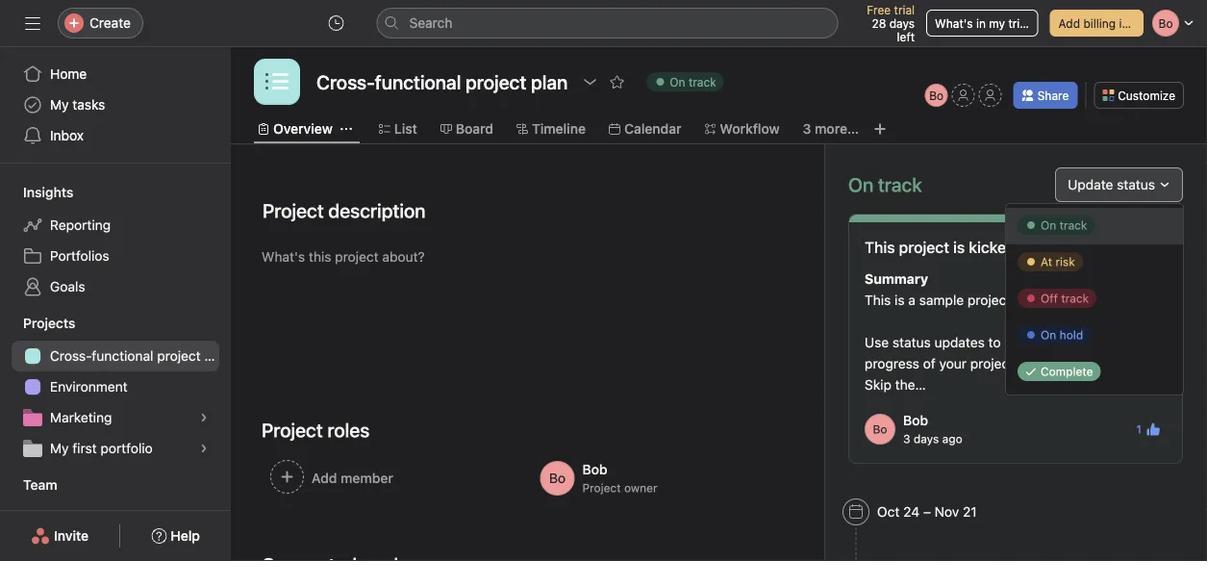 Task type: locate. For each thing, give the bounding box(es) containing it.
ago
[[943, 432, 963, 446]]

1 horizontal spatial is
[[954, 238, 966, 256]]

1 vertical spatial my
[[50, 440, 69, 456]]

plan
[[204, 348, 231, 364]]

days
[[890, 16, 915, 30], [914, 432, 940, 446]]

bob up project
[[583, 461, 608, 477]]

1 horizontal spatial 3
[[904, 432, 911, 446]]

0 vertical spatial in
[[977, 16, 986, 30]]

1 vertical spatial this
[[865, 292, 892, 308]]

portfolios link
[[12, 241, 219, 271]]

latest status update element
[[849, 214, 1184, 464]]

summary
[[865, 271, 929, 287]]

bob 3 days ago
[[904, 412, 963, 446]]

3 my from the top
[[50, 510, 69, 525]]

on track
[[849, 173, 923, 196]]

my left tasks
[[50, 97, 69, 113]]

skip
[[865, 377, 892, 393]]

status up of
[[893, 334, 931, 350]]

add to starred image
[[610, 74, 625, 90]]

this down summary
[[865, 292, 892, 308]]

on track button
[[638, 68, 733, 95]]

tab actions image
[[341, 123, 352, 135]]

1 vertical spatial 3
[[904, 432, 911, 446]]

project up summary
[[899, 238, 950, 256]]

0 vertical spatial bob
[[904, 412, 929, 428]]

1 horizontal spatial bo
[[930, 89, 944, 102]]

board link
[[441, 118, 494, 140]]

on track up the calendar
[[670, 75, 717, 89]]

status for use status updates to communicate the progress of your project with your teammates. skip the…
[[893, 334, 931, 350]]

days right the 28
[[890, 16, 915, 30]]

update status
[[1068, 177, 1156, 192]]

bob inside bob project owner
[[583, 461, 608, 477]]

on up at
[[1041, 218, 1057, 232]]

0 horizontal spatial your
[[940, 356, 967, 372]]

reporting link
[[12, 210, 219, 241]]

bo left bob link
[[873, 423, 888, 436]]

track up workflow link
[[689, 75, 717, 89]]

is
[[954, 238, 966, 256], [895, 292, 905, 308]]

0 horizontal spatial 3
[[803, 121, 812, 137]]

projects button
[[0, 314, 75, 333]]

info
[[1120, 16, 1140, 30]]

my inside my first portfolio link
[[50, 440, 69, 456]]

1 vertical spatial is
[[895, 292, 905, 308]]

my tasks link
[[12, 90, 219, 120]]

on hold
[[1041, 328, 1084, 342]]

1 vertical spatial bo
[[873, 423, 888, 436]]

status inside use status updates to communicate the progress of your project with your teammates. skip the…
[[893, 334, 931, 350]]

show options image
[[583, 74, 598, 90]]

2 vertical spatial my
[[50, 510, 69, 525]]

status
[[1118, 177, 1156, 192], [1015, 292, 1054, 308], [893, 334, 931, 350]]

0 horizontal spatial on track
[[670, 75, 717, 89]]

is left "kicked off!"
[[954, 238, 966, 256]]

timeline link
[[517, 118, 586, 140]]

project down to
[[971, 356, 1015, 372]]

your down communicate
[[1048, 356, 1075, 372]]

my
[[50, 97, 69, 113], [50, 440, 69, 456], [50, 510, 69, 525]]

1 horizontal spatial bob
[[904, 412, 929, 428]]

1 my from the top
[[50, 97, 69, 113]]

list
[[394, 121, 418, 137]]

2 horizontal spatial status
[[1118, 177, 1156, 192]]

0 horizontal spatial in
[[977, 16, 986, 30]]

1 horizontal spatial in
[[1104, 292, 1115, 308]]

bo
[[930, 89, 944, 102], [873, 423, 888, 436]]

oct 24 – nov 21
[[878, 504, 978, 520]]

None text field
[[312, 64, 573, 99]]

add billing info
[[1059, 16, 1140, 30]]

workflow link
[[705, 118, 780, 140]]

marketing link
[[12, 402, 219, 433]]

my left first
[[50, 440, 69, 456]]

1 this from the top
[[865, 238, 896, 256]]

my up invite
[[50, 510, 69, 525]]

share
[[1038, 89, 1070, 102]]

3 left more…
[[803, 121, 812, 137]]

track up risk
[[1060, 218, 1088, 232]]

3
[[803, 121, 812, 137], [904, 432, 911, 446]]

use status updates to communicate the progress of your project with your teammates. skip the…
[[865, 334, 1156, 393]]

this for this is a sample project status update in asana.
[[865, 292, 892, 308]]

search
[[410, 15, 453, 31]]

1 vertical spatial on
[[1041, 218, 1057, 232]]

my tasks
[[50, 97, 105, 113]]

this for this project is kicked off!
[[865, 238, 896, 256]]

1 horizontal spatial on track
[[1041, 218, 1088, 232]]

reporting
[[50, 217, 111, 233]]

status down at
[[1015, 292, 1054, 308]]

list image
[[266, 70, 289, 93]]

0 vertical spatial status
[[1118, 177, 1156, 192]]

on
[[670, 75, 686, 89], [1041, 218, 1057, 232], [1041, 328, 1057, 342]]

track right off at the right
[[1062, 292, 1090, 305]]

see details, my first portfolio image
[[198, 443, 210, 454]]

1 vertical spatial in
[[1104, 292, 1115, 308]]

insights element
[[0, 175, 231, 306]]

0 vertical spatial track
[[689, 75, 717, 89]]

days inside bob 3 days ago
[[914, 432, 940, 446]]

status inside update status popup button
[[1118, 177, 1156, 192]]

this
[[865, 238, 896, 256], [865, 292, 892, 308]]

this up summary
[[865, 238, 896, 256]]

1 vertical spatial bob
[[583, 461, 608, 477]]

more…
[[815, 121, 859, 137]]

status for update status
[[1118, 177, 1156, 192]]

what's
[[936, 16, 974, 30]]

2 my from the top
[[50, 440, 69, 456]]

hide sidebar image
[[25, 15, 40, 31]]

1 vertical spatial on track
[[1041, 218, 1088, 232]]

bob down the…
[[904, 412, 929, 428]]

billing
[[1084, 16, 1117, 30]]

Project description title text field
[[250, 191, 431, 231]]

3 more…
[[803, 121, 859, 137]]

calendar link
[[609, 118, 682, 140]]

in left my
[[977, 16, 986, 30]]

0 horizontal spatial bo
[[873, 423, 888, 436]]

1 horizontal spatial your
[[1048, 356, 1075, 372]]

project inside use status updates to communicate the progress of your project with your teammates. skip the…
[[971, 356, 1015, 372]]

team
[[23, 477, 57, 493]]

0 horizontal spatial status
[[893, 334, 931, 350]]

in left "asana."
[[1104, 292, 1115, 308]]

first
[[72, 440, 97, 456]]

help button
[[139, 519, 213, 553]]

bo down what's
[[930, 89, 944, 102]]

add member
[[312, 470, 394, 486]]

on up the calendar
[[670, 75, 686, 89]]

is left a
[[895, 292, 905, 308]]

bo inside the latest status update element
[[873, 423, 888, 436]]

0 vertical spatial this
[[865, 238, 896, 256]]

days down bob link
[[914, 432, 940, 446]]

status right update
[[1118, 177, 1156, 192]]

on left hold
[[1041, 328, 1057, 342]]

my inside my workspace link
[[50, 510, 69, 525]]

inbox link
[[12, 120, 219, 151]]

owner
[[625, 481, 658, 495]]

0 vertical spatial on
[[670, 75, 686, 89]]

2 vertical spatial status
[[893, 334, 931, 350]]

my first portfolio link
[[12, 433, 219, 464]]

project roles
[[262, 419, 370, 441]]

my inside my tasks link
[[50, 97, 69, 113]]

0 vertical spatial bo
[[930, 89, 944, 102]]

28
[[872, 16, 887, 30]]

3 inside bob 3 days ago
[[904, 432, 911, 446]]

off
[[1041, 292, 1059, 305]]

what's in my trial?
[[936, 16, 1036, 30]]

track inside popup button
[[689, 75, 717, 89]]

0 horizontal spatial bob
[[583, 461, 608, 477]]

asana.
[[1119, 292, 1161, 308]]

21
[[963, 504, 978, 520]]

search button
[[377, 8, 839, 38]]

on track up risk
[[1041, 218, 1088, 232]]

invite button
[[18, 519, 101, 553]]

help
[[171, 528, 200, 544]]

your down updates
[[940, 356, 967, 372]]

–
[[924, 504, 932, 520]]

on inside popup button
[[670, 75, 686, 89]]

0 vertical spatial my
[[50, 97, 69, 113]]

updates
[[935, 334, 985, 350]]

in inside the latest status update element
[[1104, 292, 1115, 308]]

0 vertical spatial 3
[[803, 121, 812, 137]]

1 vertical spatial days
[[914, 432, 940, 446]]

bo button
[[926, 84, 949, 107]]

tasks
[[72, 97, 105, 113]]

0 vertical spatial days
[[890, 16, 915, 30]]

cross-
[[50, 348, 92, 364]]

1 horizontal spatial status
[[1015, 292, 1054, 308]]

bob inside bob 3 days ago
[[904, 412, 929, 428]]

risk
[[1056, 255, 1076, 269]]

2 this from the top
[[865, 292, 892, 308]]

0 vertical spatial on track
[[670, 75, 717, 89]]

2 vertical spatial track
[[1062, 292, 1090, 305]]

3 down bob link
[[904, 432, 911, 446]]

1 vertical spatial track
[[1060, 218, 1088, 232]]

my for my first portfolio
[[50, 440, 69, 456]]

on track
[[670, 75, 717, 89], [1041, 218, 1088, 232]]

inbox
[[50, 128, 84, 143]]

add
[[1059, 16, 1081, 30]]



Task type: describe. For each thing, give the bounding box(es) containing it.
my first portfolio
[[50, 440, 153, 456]]

free trial 28 days left
[[867, 3, 915, 43]]

board
[[456, 121, 494, 137]]

add tab image
[[873, 121, 888, 137]]

project up to
[[968, 292, 1012, 308]]

communicate
[[1005, 334, 1089, 350]]

on track inside popup button
[[670, 75, 717, 89]]

projects element
[[0, 306, 231, 468]]

2 your from the left
[[1048, 356, 1075, 372]]

goals link
[[12, 271, 219, 302]]

oct
[[878, 504, 900, 520]]

functional
[[92, 348, 154, 364]]

in inside button
[[977, 16, 986, 30]]

cross-functional project plan
[[50, 348, 231, 364]]

insights
[[23, 184, 73, 200]]

portfolio
[[101, 440, 153, 456]]

goals
[[50, 279, 85, 295]]

portfolios
[[50, 248, 109, 264]]

0 horizontal spatial is
[[895, 292, 905, 308]]

update status button
[[1056, 167, 1184, 202]]

sample
[[920, 292, 965, 308]]

track inside menu item
[[1060, 218, 1088, 232]]

teams element
[[0, 468, 231, 537]]

1 button
[[1131, 416, 1167, 443]]

my workspace link
[[12, 502, 219, 533]]

what's in my trial? button
[[927, 10, 1039, 37]]

complete
[[1041, 365, 1094, 378]]

workflow
[[720, 121, 780, 137]]

environment
[[50, 379, 128, 395]]

hold
[[1060, 328, 1084, 342]]

team button
[[0, 475, 57, 495]]

home
[[50, 66, 87, 82]]

24
[[904, 504, 920, 520]]

overview link
[[258, 118, 333, 140]]

workspace
[[72, 510, 139, 525]]

share button
[[1014, 82, 1078, 109]]

bob project owner
[[583, 461, 658, 495]]

my
[[990, 16, 1006, 30]]

create
[[90, 15, 131, 31]]

project left plan
[[157, 348, 201, 364]]

see details, marketing image
[[198, 412, 210, 423]]

project
[[583, 481, 621, 495]]

on track menu item
[[1007, 208, 1184, 244]]

overview
[[273, 121, 333, 137]]

with
[[1018, 356, 1044, 372]]

on inside menu item
[[1041, 218, 1057, 232]]

kicked off!
[[969, 238, 1045, 256]]

to
[[989, 334, 1001, 350]]

bo inside bo button
[[930, 89, 944, 102]]

at risk
[[1041, 255, 1076, 269]]

on track inside menu item
[[1041, 218, 1088, 232]]

use
[[865, 334, 889, 350]]

trial?
[[1009, 16, 1036, 30]]

days inside free trial 28 days left
[[890, 16, 915, 30]]

global element
[[0, 47, 231, 163]]

a
[[909, 292, 916, 308]]

cross-functional project plan link
[[12, 341, 231, 372]]

of
[[924, 356, 936, 372]]

add member button
[[262, 451, 524, 505]]

this is a sample project status update in asana.
[[865, 292, 1161, 308]]

3 more… button
[[803, 118, 859, 140]]

my for my tasks
[[50, 97, 69, 113]]

calendar
[[625, 121, 682, 137]]

0 vertical spatial is
[[954, 238, 966, 256]]

nov
[[935, 504, 960, 520]]

3 inside popup button
[[803, 121, 812, 137]]

my for my workspace
[[50, 510, 69, 525]]

the…
[[896, 377, 927, 393]]

bob for bob project owner
[[583, 461, 608, 477]]

projects
[[23, 315, 75, 331]]

free
[[867, 3, 891, 16]]

1 vertical spatial status
[[1015, 292, 1054, 308]]

search list box
[[377, 8, 839, 38]]

1
[[1137, 423, 1142, 436]]

my workspace
[[50, 510, 139, 525]]

bob for bob 3 days ago
[[904, 412, 929, 428]]

update
[[1068, 177, 1114, 192]]

1 your from the left
[[940, 356, 967, 372]]

marketing
[[50, 410, 112, 425]]

update
[[1057, 292, 1101, 308]]

home link
[[12, 59, 219, 90]]

teammates.
[[1079, 356, 1152, 372]]

environment link
[[12, 372, 219, 402]]

create button
[[58, 8, 143, 38]]

invite
[[54, 528, 89, 544]]

timeline
[[532, 121, 586, 137]]

progress
[[865, 356, 920, 372]]

2 vertical spatial on
[[1041, 328, 1057, 342]]

add billing info button
[[1051, 10, 1144, 37]]

at
[[1041, 255, 1053, 269]]

history image
[[329, 15, 344, 31]]



Task type: vqa. For each thing, say whether or not it's contained in the screenshot.
Collapse section image
no



